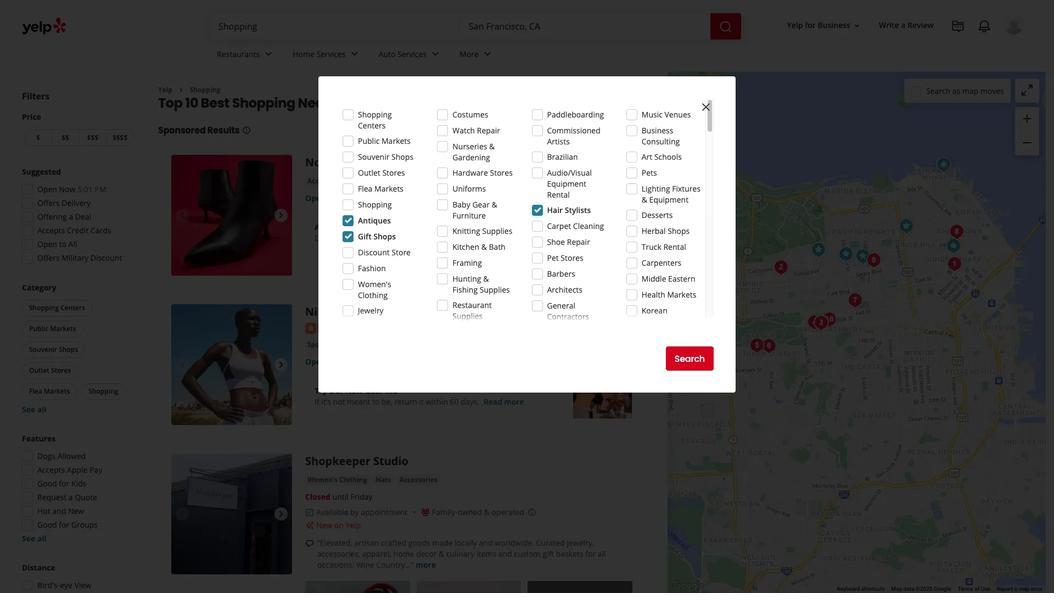 Task type: vqa. For each thing, say whether or not it's contained in the screenshot.
right support
no



Task type: describe. For each thing, give the bounding box(es) containing it.
rack
[[369, 155, 395, 170]]

projects image
[[952, 20, 965, 33]]

24 chevron down v2 image for auto services
[[429, 47, 442, 61]]

offers for offers delivery
[[37, 198, 60, 208]]

quote
[[75, 492, 97, 503]]

friday
[[351, 492, 373, 502]]

button down image
[[808, 239, 830, 261]]

zoom in image
[[1021, 112, 1034, 125]]

my favorite image
[[758, 335, 780, 357]]

schools
[[655, 152, 682, 162]]

until for nordstrom
[[328, 193, 344, 203]]

& inside baby gear & furniture
[[492, 199, 498, 210]]

outlet stores button
[[22, 363, 78, 379]]

new inside try our new gear irl if it's not meant to be, return it within 60 days. read more
[[346, 386, 363, 396]]

store
[[392, 247, 411, 258]]

good for good for kids
[[37, 478, 57, 489]]

clothing inside women's clothing
[[358, 290, 388, 300]]

features
[[22, 433, 56, 444]]

$$$
[[87, 133, 98, 142]]

sunglasses button
[[352, 176, 392, 187]]

centers inside button
[[61, 303, 85, 313]]

1 vertical spatial nike san francisco image
[[171, 305, 292, 425]]

sort:
[[545, 100, 562, 110]]

bird's-eye view
[[37, 580, 91, 590]]

nike san francisco link
[[305, 305, 408, 319]]

shopkeeper studio image
[[171, 454, 292, 575]]

uniforms
[[453, 183, 486, 194]]

foggy notion image
[[770, 256, 792, 278]]

return
[[395, 396, 417, 407]]

top 10 best shopping near san francisco, california
[[158, 94, 496, 112]]

business consulting
[[642, 125, 680, 147]]

see all button for category
[[22, 404, 47, 415]]

24 chevron down v2 image for more
[[481, 47, 494, 61]]

shopping right 16 chevron right v2 image
[[190, 85, 220, 94]]

& inside the "elevated, artisan crafted goods made locally and worldwide. curated jewelry, accessories, apparel, home decor & culinary items and custom gift baskets for all occasions. wine country…"
[[439, 549, 445, 559]]

all
[[68, 239, 77, 249]]

under
[[370, 222, 394, 233]]

1 horizontal spatial accessories button
[[398, 475, 440, 486]]

hunting
[[453, 274, 481, 284]]

goods
[[409, 538, 431, 548]]

knitting supplies
[[453, 226, 513, 236]]

centers inside the search dialog
[[358, 120, 386, 131]]

shopping down category
[[29, 303, 59, 313]]

bird's-
[[37, 580, 60, 590]]

for inside the "elevated, artisan crafted goods made locally and worldwide. curated jewelry, accessories, apparel, home decor & culinary items and custom gift baskets for all occasions. wine country…"
[[586, 549, 596, 559]]

nurseries
[[453, 141, 487, 152]]

open now 5:01 pm
[[37, 184, 106, 194]]

repair for watch repair
[[477, 125, 500, 136]]

0 vertical spatial nike san francisco image
[[943, 235, 965, 257]]

open for now
[[37, 184, 57, 194]]

on
[[334, 520, 344, 531]]

16 available by appointment v2 image
[[305, 508, 314, 517]]

shoe stores link
[[397, 176, 440, 187]]

new right 16 new v2 image
[[316, 520, 332, 531]]

the san francisco sock market at pier 39 image
[[933, 154, 955, 176]]

0 vertical spatial san
[[332, 94, 358, 112]]

baskets
[[556, 549, 584, 559]]

military
[[62, 253, 88, 263]]

$$
[[62, 133, 69, 142]]

dogs
[[37, 451, 55, 461]]

public markets inside the search dialog
[[358, 136, 411, 146]]

nordstrom rack - daly city
[[305, 155, 453, 170]]

all inside the "elevated, artisan crafted goods made locally and worldwide. curated jewelry, accessories, apparel, home decor & culinary items and custom gift baskets for all occasions. wine country…"
[[598, 549, 606, 559]]

meant
[[347, 396, 370, 407]]

markets inside flea markets button
[[44, 387, 70, 396]]

contractors
[[547, 311, 590, 322]]

lighting
[[642, 183, 670, 194]]

operated
[[492, 507, 525, 518]]

shops inside souvenir shops button
[[59, 345, 78, 354]]

google image
[[671, 579, 707, 593]]

audio/visual equipment rental
[[547, 168, 592, 200]]

map data ©2023 google
[[892, 586, 952, 592]]

services for home services
[[317, 49, 346, 59]]

korean
[[642, 305, 668, 316]]

and inside group
[[52, 506, 66, 516]]

amazing
[[315, 222, 348, 233]]

price group
[[22, 112, 136, 148]]

all for features
[[37, 533, 47, 544]]

open for to
[[37, 239, 57, 249]]

for for kids
[[59, 478, 69, 489]]

accepts for accepts apple pay
[[37, 465, 65, 475]]

yelp for business button
[[783, 16, 866, 35]]

health markets
[[642, 289, 697, 300]]

0 vertical spatial to
[[59, 239, 66, 249]]

shopping up nordstrom rack - daly city link
[[358, 109, 392, 120]]

group containing suggested
[[19, 166, 136, 267]]

home services link
[[284, 40, 370, 71]]

music
[[642, 109, 663, 120]]

filters
[[22, 90, 50, 102]]

top
[[158, 94, 183, 112]]

business categories element
[[208, 40, 1024, 71]]

good for good for groups
[[37, 520, 57, 530]]

3 star rating image
[[305, 323, 365, 334]]

more inside amazing gifts under $50 dolce vita, adidas and kate spade new york. read more
[[499, 233, 519, 244]]

nike san francisco
[[305, 305, 408, 319]]

discount store
[[358, 247, 411, 258]]

$$$ button
[[79, 129, 106, 146]]

by
[[351, 507, 359, 518]]

gift
[[543, 549, 554, 559]]

16 chevron right v2 image
[[177, 86, 186, 94]]

discount inside the search dialog
[[358, 247, 390, 258]]

slideshow element for nordstrom
[[171, 155, 292, 276]]

souvenir shops inside souvenir shops button
[[29, 345, 78, 354]]

open down sporting
[[305, 356, 326, 367]]

16 info v2 image
[[242, 126, 251, 135]]

search as map moves
[[927, 85, 1005, 96]]

offers for offers military discount
[[37, 253, 60, 263]]

restaurants
[[217, 49, 260, 59]]

mai do - san francisco image
[[863, 249, 885, 271]]

best
[[201, 94, 230, 112]]

results
[[207, 124, 240, 137]]

stores inside "outlet stores" button
[[51, 366, 71, 375]]

sunglasses link
[[352, 176, 392, 187]]

map for error
[[1019, 586, 1030, 592]]

next image for shopkeeper
[[275, 508, 288, 521]]

keyboard shortcuts button
[[838, 586, 885, 593]]

& inside hunting & fishing supplies
[[483, 274, 489, 284]]

see all for category
[[22, 404, 47, 415]]

watch
[[453, 125, 475, 136]]

sporting goods button
[[305, 339, 360, 350]]

$$$$ button
[[106, 129, 134, 146]]

16 new v2 image
[[305, 521, 314, 530]]

gear inside baby gear & furniture
[[473, 199, 490, 210]]

markets up -
[[382, 136, 411, 146]]

suggested
[[22, 166, 61, 177]]

middle
[[642, 274, 667, 284]]

kitchen & bath
[[453, 242, 506, 252]]

more inside try our new gear irl if it's not meant to be, return it within 60 days. read more
[[504, 396, 524, 407]]

hot and new
[[37, 506, 84, 516]]

0 vertical spatial accessories button
[[305, 176, 348, 187]]

francisco,
[[360, 94, 428, 112]]

markets down rack
[[375, 183, 404, 194]]

california
[[431, 94, 496, 112]]

yelp for yelp for business
[[787, 20, 803, 30]]

pm for open now 5:01 pm
[[95, 184, 106, 194]]

women's clothing inside the search dialog
[[358, 279, 391, 300]]

be,
[[382, 396, 393, 407]]

error
[[1032, 586, 1043, 592]]

shoe repair
[[547, 237, 590, 247]]

westfield san francisco centre image
[[944, 253, 966, 275]]

24 chevron down v2 image for restaurants
[[262, 47, 275, 61]]

a for review
[[902, 20, 906, 30]]

closed
[[305, 492, 331, 502]]

business inside button
[[818, 20, 851, 30]]

flea markets inside the search dialog
[[358, 183, 404, 194]]

jewelry
[[358, 305, 384, 316]]

clothing inside button
[[340, 475, 367, 485]]

rare device image
[[845, 289, 867, 311]]

cris consignment image
[[896, 215, 918, 237]]

barbers
[[547, 269, 576, 279]]

$ button
[[24, 129, 51, 146]]

outlet inside the search dialog
[[358, 168, 381, 178]]

public markets inside button
[[29, 324, 76, 333]]

francisco
[[357, 305, 408, 319]]

sponsored results
[[158, 124, 240, 137]]

middle eastern
[[642, 274, 696, 284]]

previous image for nike san francisco
[[176, 358, 189, 372]]

allowed
[[57, 451, 86, 461]]

souvenir inside souvenir shops button
[[29, 345, 57, 354]]

fixtures
[[672, 183, 701, 194]]

markets down eastern on the right of the page
[[668, 289, 697, 300]]

wine
[[356, 560, 375, 570]]

and down worldwide.
[[499, 549, 512, 559]]

framing
[[453, 258, 482, 268]]

0 horizontal spatial accessories link
[[305, 176, 348, 187]]

data
[[904, 586, 915, 592]]

women's inside the search dialog
[[358, 279, 391, 289]]

stores inside 'shoe stores' button
[[417, 177, 437, 186]]

our
[[329, 386, 344, 396]]

home
[[394, 549, 414, 559]]

2 vertical spatial more
[[416, 560, 436, 570]]

see for features
[[22, 533, 35, 544]]

category
[[22, 282, 56, 293]]

more
[[460, 49, 479, 59]]

1 vertical spatial san
[[334, 305, 354, 319]]

groups
[[71, 520, 98, 530]]

read inside try our new gear irl if it's not meant to be, return it within 60 days. read more
[[484, 396, 502, 407]]



Task type: locate. For each thing, give the bounding box(es) containing it.
0 vertical spatial flea
[[358, 183, 373, 194]]

watch repair
[[453, 125, 500, 136]]

1 vertical spatial clothing
[[340, 475, 367, 485]]

gear up be, at the bottom
[[365, 386, 383, 396]]

souvenir up the sunglasses
[[358, 152, 390, 162]]

0 vertical spatial shopping centers
[[358, 109, 392, 131]]

16 speech v2 image
[[305, 540, 314, 548]]

gifts
[[350, 222, 368, 233]]

0 horizontal spatial accessories
[[308, 177, 346, 186]]

see all for features
[[22, 533, 47, 544]]

5:01
[[78, 184, 93, 194]]

worldwide.
[[495, 538, 534, 548]]

1 horizontal spatial flea markets
[[358, 183, 404, 194]]

0 horizontal spatial flea markets
[[29, 387, 70, 396]]

1 vertical spatial offers
[[37, 253, 60, 263]]

1 vertical spatial outlet
[[29, 366, 49, 375]]

offers down "open to all"
[[37, 253, 60, 263]]

accessories for the top accessories button
[[308, 177, 346, 186]]

accepts down dogs
[[37, 465, 65, 475]]

shopkeeper studio link
[[305, 454, 409, 469]]

available
[[316, 507, 349, 518]]

accessories link up 16 family owned v2 icon
[[398, 475, 440, 486]]

for inside button
[[805, 20, 816, 30]]

see all button for features
[[22, 533, 47, 544]]

1 horizontal spatial outlet
[[358, 168, 381, 178]]

san up the 3 star rating image
[[334, 305, 354, 319]]

0 vertical spatial next image
[[275, 209, 288, 222]]

accessories button up 16 family owned v2 icon
[[398, 475, 440, 486]]

google
[[934, 586, 952, 592]]

read right "days."
[[484, 396, 502, 407]]

supplies down the restaurant at the bottom of page
[[453, 311, 483, 321]]

1 vertical spatial more
[[504, 396, 524, 407]]

shoe stores
[[399, 177, 437, 186]]

24 chevron down v2 image
[[429, 47, 442, 61], [481, 47, 494, 61]]

0 vertical spatial souvenir shops
[[358, 152, 414, 162]]

open for until
[[305, 193, 326, 203]]

1 horizontal spatial discount
[[358, 247, 390, 258]]

1 offers from the top
[[37, 198, 60, 208]]

the love of ganesha image
[[810, 312, 832, 334]]

& up knitting supplies
[[492, 199, 498, 210]]

& right the nurseries
[[489, 141, 495, 152]]

group
[[1016, 107, 1040, 155], [19, 166, 136, 267], [20, 282, 136, 415], [19, 433, 136, 544]]

2 see all from the top
[[22, 533, 47, 544]]

equipment inside lighting fixtures & equipment
[[650, 194, 689, 205]]

1 vertical spatial see all button
[[22, 533, 47, 544]]

slideshow element
[[171, 155, 292, 276], [171, 305, 292, 425], [171, 454, 292, 575]]

desserts
[[642, 210, 673, 220]]

services right home
[[317, 49, 346, 59]]

0 vertical spatial repair
[[477, 125, 500, 136]]

search
[[927, 85, 951, 96], [675, 352, 705, 365]]

1 horizontal spatial outlet stores
[[358, 168, 405, 178]]

see all button down flea markets button at the left of the page
[[22, 404, 47, 415]]

occasions.
[[317, 560, 354, 570]]

accessories down nordstrom
[[308, 177, 346, 186]]

previous image
[[176, 209, 189, 222]]

0 horizontal spatial shoe
[[399, 177, 415, 186]]

1 horizontal spatial repair
[[567, 237, 590, 247]]

shopping centers button
[[22, 300, 92, 316]]

1 horizontal spatial to
[[372, 396, 380, 407]]

1 vertical spatial yelp
[[158, 85, 172, 94]]

shoe inside the search dialog
[[547, 237, 565, 247]]

1 horizontal spatial shopping centers
[[358, 109, 392, 131]]

a for map
[[1015, 586, 1018, 592]]

discount up fashion
[[358, 247, 390, 258]]

equipment down 'audio/visual'
[[547, 179, 587, 189]]

zoom out image
[[1021, 136, 1034, 150]]

shopping up the 16 info v2 image at the left top
[[232, 94, 295, 112]]

accessories link down nordstrom
[[305, 176, 348, 187]]

repair down carpet cleaning
[[567, 237, 590, 247]]

public inside button
[[29, 324, 48, 333]]

2 services from the left
[[398, 49, 427, 59]]

clothing
[[358, 290, 388, 300], [340, 475, 367, 485]]

report a map error
[[997, 586, 1043, 592]]

1 vertical spatial until
[[333, 492, 349, 502]]

outlet stores inside the search dialog
[[358, 168, 405, 178]]

0 horizontal spatial equipment
[[547, 179, 587, 189]]

0 horizontal spatial map
[[963, 85, 979, 96]]

equipment down 'lighting'
[[650, 194, 689, 205]]

& right hunting
[[483, 274, 489, 284]]

1 services from the left
[[317, 49, 346, 59]]

gift shops
[[358, 231, 396, 242]]

1 next image from the top
[[275, 209, 288, 222]]

carpet
[[547, 221, 571, 231]]

public markets up rack
[[358, 136, 411, 146]]

all right 'baskets'
[[598, 549, 606, 559]]

of
[[975, 586, 980, 592]]

for for groups
[[59, 520, 69, 530]]

0 horizontal spatial souvenir shops
[[29, 345, 78, 354]]

shopping up antiques
[[358, 199, 392, 210]]

0 horizontal spatial outlet stores
[[29, 366, 71, 375]]

herbal
[[642, 226, 666, 236]]

open up the amazing
[[305, 193, 326, 203]]

for down hot and new
[[59, 520, 69, 530]]

1 vertical spatial flea
[[29, 387, 42, 396]]

pm for open until 9:00 pm
[[363, 193, 375, 203]]

1 horizontal spatial rental
[[664, 242, 687, 252]]

nike
[[305, 305, 331, 319]]

until down women's clothing link
[[333, 492, 349, 502]]

close image
[[700, 100, 713, 114]]

0 vertical spatial search
[[927, 85, 951, 96]]

0 vertical spatial public markets
[[358, 136, 411, 146]]

accepts down offering
[[37, 225, 65, 236]]

a left quote
[[69, 492, 73, 503]]

1 vertical spatial gear
[[365, 386, 383, 396]]

gift
[[358, 231, 372, 242]]

gear inside try our new gear irl if it's not meant to be, return it within 60 days. read more
[[365, 386, 383, 396]]

slideshow element for shopkeeper
[[171, 454, 292, 575]]

2 24 chevron down v2 image from the left
[[481, 47, 494, 61]]

clothing up jewelry
[[358, 290, 388, 300]]

2 accepts from the top
[[37, 465, 65, 475]]

accessories for the right accessories button
[[400, 475, 438, 485]]

women's clothing up closed until friday
[[308, 475, 367, 485]]

2 24 chevron down v2 image from the left
[[348, 47, 361, 61]]

0 vertical spatial outlet
[[358, 168, 381, 178]]

women's down fashion
[[358, 279, 391, 289]]

read inside amazing gifts under $50 dolce vita, adidas and kate spade new york. read more
[[479, 233, 497, 244]]

all down flea markets button at the left of the page
[[37, 404, 47, 415]]

hot
[[37, 506, 50, 516]]

markets inside public markets button
[[50, 324, 76, 333]]

public up nordstrom rack - daly city
[[358, 136, 380, 146]]

owned
[[458, 507, 482, 518]]

group containing category
[[20, 282, 136, 415]]

1 horizontal spatial women's
[[358, 279, 391, 289]]

0 vertical spatial supplies
[[482, 226, 513, 236]]

1 vertical spatial slideshow element
[[171, 305, 292, 425]]

see all button down hot
[[22, 533, 47, 544]]

& inside nurseries & gardening
[[489, 141, 495, 152]]

delivery
[[62, 198, 91, 208]]

1 see all button from the top
[[22, 404, 47, 415]]

supplies for knitting supplies
[[482, 226, 513, 236]]

0 vertical spatial good
[[37, 478, 57, 489]]

0 horizontal spatial souvenir
[[29, 345, 57, 354]]

next image for nordstrom
[[275, 209, 288, 222]]

0 horizontal spatial public
[[29, 324, 48, 333]]

clothing up friday
[[340, 475, 367, 485]]

new inside amazing gifts under $50 dolce vita, adidas and kate spade new york. read more
[[438, 233, 454, 244]]

1 horizontal spatial 24 chevron down v2 image
[[481, 47, 494, 61]]

map right as
[[963, 85, 979, 96]]

1 horizontal spatial shoe
[[547, 237, 565, 247]]

supplies for restaurant supplies
[[453, 311, 483, 321]]

0 vertical spatial yelp
[[787, 20, 803, 30]]

expand map image
[[1021, 83, 1034, 97]]

offers up offering
[[37, 198, 60, 208]]

anime pop image
[[946, 221, 968, 243]]

1 previous image from the top
[[176, 358, 189, 372]]

discount down cards
[[90, 253, 122, 263]]

for down jewelry,
[[586, 549, 596, 559]]

1 vertical spatial women's
[[308, 475, 338, 485]]

souvenir shops down public markets button
[[29, 345, 78, 354]]

nordstrom rack - daly city image
[[171, 155, 292, 276]]

search image
[[720, 20, 733, 33]]

discount
[[358, 247, 390, 258], [90, 253, 122, 263]]

for up request a quote
[[59, 478, 69, 489]]

1 horizontal spatial equipment
[[650, 194, 689, 205]]

love on haight image
[[819, 308, 841, 330]]

price
[[22, 112, 41, 122]]

1 horizontal spatial public markets
[[358, 136, 411, 146]]

women's clothing up jewelry
[[358, 279, 391, 300]]

public markets button
[[22, 321, 83, 337]]

request a quote
[[37, 492, 97, 503]]

repair for shoe repair
[[567, 237, 590, 247]]

see up distance
[[22, 533, 35, 544]]

0 vertical spatial rental
[[547, 190, 570, 200]]

flea inside the search dialog
[[358, 183, 373, 194]]

0 horizontal spatial business
[[642, 125, 674, 136]]

services right auto
[[398, 49, 427, 59]]

see all down flea markets button at the left of the page
[[22, 404, 47, 415]]

24 chevron down v2 image
[[262, 47, 275, 61], [348, 47, 361, 61]]

for for business
[[805, 20, 816, 30]]

open left the all
[[37, 239, 57, 249]]

0 horizontal spatial discount
[[90, 253, 122, 263]]

previous image
[[176, 358, 189, 372], [176, 508, 189, 521]]

0 vertical spatial clothing
[[358, 290, 388, 300]]

1 24 chevron down v2 image from the left
[[262, 47, 275, 61]]

outlet stores inside "outlet stores" button
[[29, 366, 71, 375]]

a for deal
[[69, 211, 73, 222]]

& inside lighting fixtures & equipment
[[642, 194, 648, 205]]

until for shopkeeper
[[333, 492, 349, 502]]

24 chevron down v2 image inside more link
[[481, 47, 494, 61]]

write
[[879, 20, 900, 30]]

lighting fixtures & equipment
[[642, 183, 701, 205]]

not
[[333, 396, 345, 407]]

24 chevron down v2 image left auto
[[348, 47, 361, 61]]

1 vertical spatial search
[[675, 352, 705, 365]]

2 vertical spatial all
[[598, 549, 606, 559]]

and up items at the bottom of page
[[479, 538, 493, 548]]

0 vertical spatial accepts
[[37, 225, 65, 236]]

previous image for shopkeeper studio
[[176, 508, 189, 521]]

shopping centers inside the search dialog
[[358, 109, 392, 131]]

cleaning
[[573, 221, 604, 231]]

supplies up the restaurant at the bottom of page
[[480, 285, 510, 295]]

made
[[433, 538, 453, 548]]

shopping right flea markets button at the left of the page
[[89, 387, 118, 396]]

2 next image from the top
[[275, 508, 288, 521]]

0 vertical spatial accessories link
[[305, 176, 348, 187]]

flea inside button
[[29, 387, 42, 396]]

centers
[[358, 120, 386, 131], [61, 303, 85, 313]]

review
[[908, 20, 934, 30]]

2 vertical spatial yelp
[[346, 520, 361, 531]]

supplies inside the restaurant supplies
[[453, 311, 483, 321]]

for left '16 chevron down v2' icon
[[805, 20, 816, 30]]

sakura image
[[746, 334, 768, 356]]

1 good from the top
[[37, 478, 57, 489]]

0 vertical spatial souvenir
[[358, 152, 390, 162]]

notifications image
[[978, 20, 991, 33]]

read
[[479, 233, 497, 244], [484, 396, 502, 407]]

good up request
[[37, 478, 57, 489]]

& left bath
[[482, 242, 487, 252]]

2 vertical spatial slideshow element
[[171, 454, 292, 575]]

user actions element
[[779, 14, 1040, 81]]

supplies up bath
[[482, 226, 513, 236]]

until
[[328, 193, 344, 203], [333, 492, 349, 502]]

new on yelp
[[316, 520, 361, 531]]

0 vertical spatial see all
[[22, 404, 47, 415]]

2 see all button from the top
[[22, 533, 47, 544]]

yelp inside button
[[787, 20, 803, 30]]

public inside the search dialog
[[358, 136, 380, 146]]

16 chevron down v2 image
[[853, 21, 862, 30]]

1 see all from the top
[[22, 404, 47, 415]]

offers delivery
[[37, 198, 91, 208]]

shoe inside button
[[399, 177, 415, 186]]

available by appointment
[[316, 507, 408, 518]]

24 chevron down v2 image inside auto services link
[[429, 47, 442, 61]]

shoe down -
[[399, 177, 415, 186]]

home services
[[293, 49, 346, 59]]

2 horizontal spatial yelp
[[787, 20, 803, 30]]

& right owned
[[484, 507, 490, 518]]

2 see from the top
[[22, 533, 35, 544]]

pm right '5:01'
[[95, 184, 106, 194]]

1 vertical spatial shopping centers
[[29, 303, 85, 313]]

1 vertical spatial souvenir
[[29, 345, 57, 354]]

24 chevron down v2 image inside restaurants link
[[262, 47, 275, 61]]

to left the all
[[59, 239, 66, 249]]

24 chevron down v2 image right restaurants
[[262, 47, 275, 61]]

pay
[[89, 465, 102, 475]]

and right hot
[[52, 506, 66, 516]]

hair
[[547, 205, 563, 215]]

to left be, at the bottom
[[372, 396, 380, 407]]

accessories
[[308, 177, 346, 186], [400, 475, 438, 485]]

decor
[[416, 549, 437, 559]]

1 vertical spatial previous image
[[176, 508, 189, 521]]

1 horizontal spatial gear
[[473, 199, 490, 210]]

flea markets down rack
[[358, 183, 404, 194]]

map
[[892, 586, 903, 592]]

1 vertical spatial shoe
[[547, 237, 565, 247]]

new inside group
[[68, 506, 84, 516]]

women's clothing inside button
[[308, 475, 367, 485]]

souvenir shops inside the search dialog
[[358, 152, 414, 162]]

terms of use link
[[958, 586, 991, 592]]

more right "days."
[[504, 396, 524, 407]]

0 horizontal spatial nike san francisco image
[[171, 305, 292, 425]]

centers down the francisco,
[[358, 120, 386, 131]]

1 vertical spatial to
[[372, 396, 380, 407]]

outlet stores
[[358, 168, 405, 178], [29, 366, 71, 375]]

None search field
[[210, 13, 744, 40]]

a right write
[[902, 20, 906, 30]]

daly
[[404, 155, 429, 170]]

0 horizontal spatial repair
[[477, 125, 500, 136]]

auto services
[[379, 49, 427, 59]]

souvenir inside the search dialog
[[358, 152, 390, 162]]

shopping
[[190, 85, 220, 94], [232, 94, 295, 112], [358, 109, 392, 120], [358, 199, 392, 210], [29, 303, 59, 313], [89, 387, 118, 396]]

costumes
[[453, 109, 488, 120]]

consulting
[[642, 136, 680, 147]]

0 vertical spatial public
[[358, 136, 380, 146]]

carpenters
[[642, 258, 682, 268]]

deal
[[75, 211, 91, 222]]

supplies inside hunting & fishing supplies
[[480, 285, 510, 295]]

san francisco mercantile image
[[804, 311, 826, 333]]

0 vertical spatial outlet stores
[[358, 168, 405, 178]]

0 horizontal spatial to
[[59, 239, 66, 249]]

next image left 16 available by appointment v2 icon on the left bottom of the page
[[275, 508, 288, 521]]

2 offers from the top
[[37, 253, 60, 263]]

0 vertical spatial centers
[[358, 120, 386, 131]]

crafted
[[381, 538, 407, 548]]

1 vertical spatial map
[[1019, 586, 1030, 592]]

shops
[[392, 152, 414, 162], [668, 226, 690, 236], [374, 231, 396, 242], [59, 345, 78, 354]]

women's
[[358, 279, 391, 289], [308, 475, 338, 485]]

business inside business consulting
[[642, 125, 674, 136]]

women's up closed
[[308, 475, 338, 485]]

flea markets inside button
[[29, 387, 70, 396]]

a left deal
[[69, 211, 73, 222]]

option group containing distance
[[19, 562, 136, 593]]

she her image
[[852, 245, 874, 267]]

3 slideshow element from the top
[[171, 454, 292, 575]]

info icon image
[[528, 508, 537, 517], [528, 508, 537, 517]]

shoe for shoe stores
[[399, 177, 415, 186]]

hats link
[[374, 475, 393, 486]]

hair stylists
[[547, 205, 591, 215]]

16 family owned v2 image
[[421, 508, 430, 517]]

good down hot
[[37, 520, 57, 530]]

map for moves
[[963, 85, 979, 96]]

culinary
[[447, 549, 475, 559]]

amazing gifts under $50 dolce vita, adidas and kate spade new york. read more
[[315, 222, 519, 244]]

0 horizontal spatial shopping centers
[[29, 303, 85, 313]]

supplies
[[482, 226, 513, 236], [480, 285, 510, 295], [453, 311, 483, 321]]

and down under
[[380, 233, 394, 244]]

markets
[[382, 136, 411, 146], [375, 183, 404, 194], [668, 289, 697, 300], [50, 324, 76, 333], [44, 387, 70, 396]]

to inside try our new gear irl if it's not meant to be, return it within 60 days. read more
[[372, 396, 380, 407]]

24 chevron down v2 image for home services
[[348, 47, 361, 61]]

more link
[[416, 560, 436, 570]]

flea markets down "outlet stores" button
[[29, 387, 70, 396]]

& down made
[[439, 549, 445, 559]]

1 horizontal spatial flea
[[358, 183, 373, 194]]

map region
[[593, 0, 1055, 593]]

1 vertical spatial accessories link
[[398, 475, 440, 486]]

24 chevron down v2 image right auto services
[[429, 47, 442, 61]]

1 horizontal spatial business
[[818, 20, 851, 30]]

1 slideshow element from the top
[[171, 155, 292, 276]]

auto
[[379, 49, 396, 59]]

nike san francisco image
[[943, 235, 965, 257], [171, 305, 292, 425]]

0 vertical spatial offers
[[37, 198, 60, 208]]

1 horizontal spatial public
[[358, 136, 380, 146]]

services for auto services
[[398, 49, 427, 59]]

good for kids
[[37, 478, 86, 489]]

0 vertical spatial equipment
[[547, 179, 587, 189]]

0 vertical spatial gear
[[473, 199, 490, 210]]

2 good from the top
[[37, 520, 57, 530]]

a for quote
[[69, 492, 73, 503]]

map left error
[[1019, 586, 1030, 592]]

1 vertical spatial women's clothing
[[308, 475, 367, 485]]

2 slideshow element from the top
[[171, 305, 292, 425]]

pet
[[547, 253, 559, 263]]

1 24 chevron down v2 image from the left
[[429, 47, 442, 61]]

1 vertical spatial see all
[[22, 533, 47, 544]]

see all down hot
[[22, 533, 47, 544]]

0 vertical spatial all
[[37, 404, 47, 415]]

new up groups
[[68, 506, 84, 516]]

more right knitting
[[499, 233, 519, 244]]

24 chevron down v2 image inside the home services link
[[348, 47, 361, 61]]

shopping centers inside button
[[29, 303, 85, 313]]

credit
[[67, 225, 89, 236]]

search dialog
[[0, 0, 1055, 593]]

centers up public markets button
[[61, 303, 85, 313]]

1 accepts from the top
[[37, 225, 65, 236]]

equipment inside audio/visual equipment rental
[[547, 179, 587, 189]]

yelp for business
[[787, 20, 851, 30]]

0 horizontal spatial 24 chevron down v2 image
[[429, 47, 442, 61]]

see for category
[[22, 404, 35, 415]]

0 horizontal spatial public markets
[[29, 324, 76, 333]]

0 vertical spatial women's clothing
[[358, 279, 391, 300]]

women's inside women's clothing button
[[308, 475, 338, 485]]

next image
[[275, 358, 288, 372]]

2 previous image from the top
[[176, 508, 189, 521]]

group containing features
[[19, 433, 136, 544]]

baby gear & furniture
[[453, 199, 498, 221]]

dogs allowed
[[37, 451, 86, 461]]

vita,
[[337, 233, 352, 244]]

cards
[[91, 225, 111, 236]]

read right york.
[[479, 233, 497, 244]]

apple
[[67, 465, 88, 475]]

shopping centers up public markets button
[[29, 303, 85, 313]]

0 horizontal spatial search
[[675, 352, 705, 365]]

1 vertical spatial equipment
[[650, 194, 689, 205]]

0 horizontal spatial 24 chevron down v2 image
[[262, 47, 275, 61]]

women's clothing link
[[305, 475, 369, 486]]

gear up "furniture"
[[473, 199, 490, 210]]

souvenir shops button
[[22, 342, 85, 358]]

10
[[185, 94, 198, 112]]

1 see from the top
[[22, 404, 35, 415]]

slideshow element for nike
[[171, 305, 292, 425]]

shoe for shoe repair
[[547, 237, 565, 247]]

0 vertical spatial see all button
[[22, 404, 47, 415]]

near
[[298, 94, 330, 112]]

option group
[[19, 562, 136, 593]]

auto services link
[[370, 40, 451, 71]]

yelp for yelp link at top left
[[158, 85, 172, 94]]

1 vertical spatial read
[[484, 396, 502, 407]]

and inside amazing gifts under $50 dolce vita, adidas and kate spade new york. read more
[[380, 233, 394, 244]]

shoe down carpet
[[547, 237, 565, 247]]

0 horizontal spatial yelp
[[158, 85, 172, 94]]

0 vertical spatial slideshow element
[[171, 155, 292, 276]]

search inside button
[[675, 352, 705, 365]]

brazilian
[[547, 152, 578, 162]]

0 horizontal spatial women's
[[308, 475, 338, 485]]

new left york.
[[438, 233, 454, 244]]

outlet inside button
[[29, 366, 49, 375]]

search for search
[[675, 352, 705, 365]]

next image
[[275, 209, 288, 222], [275, 508, 288, 521]]

next image left the amazing
[[275, 209, 288, 222]]

nest maternity image
[[835, 243, 857, 265]]

all for category
[[37, 404, 47, 415]]

open down suggested
[[37, 184, 57, 194]]

accessories button down nordstrom
[[305, 176, 348, 187]]

venues
[[665, 109, 691, 120]]

search for search as map moves
[[927, 85, 951, 96]]

0 vertical spatial flea markets
[[358, 183, 404, 194]]

rental inside audio/visual equipment rental
[[547, 190, 570, 200]]

public up souvenir shops button
[[29, 324, 48, 333]]

0 horizontal spatial gear
[[365, 386, 383, 396]]

a right report
[[1015, 586, 1018, 592]]

offering a deal
[[37, 211, 91, 222]]

business up consulting
[[642, 125, 674, 136]]

business left '16 chevron down v2' icon
[[818, 20, 851, 30]]

1 horizontal spatial yelp
[[346, 520, 361, 531]]

accepts for accepts credit cards
[[37, 225, 65, 236]]

dolce
[[315, 233, 335, 244]]

1 vertical spatial repair
[[567, 237, 590, 247]]



